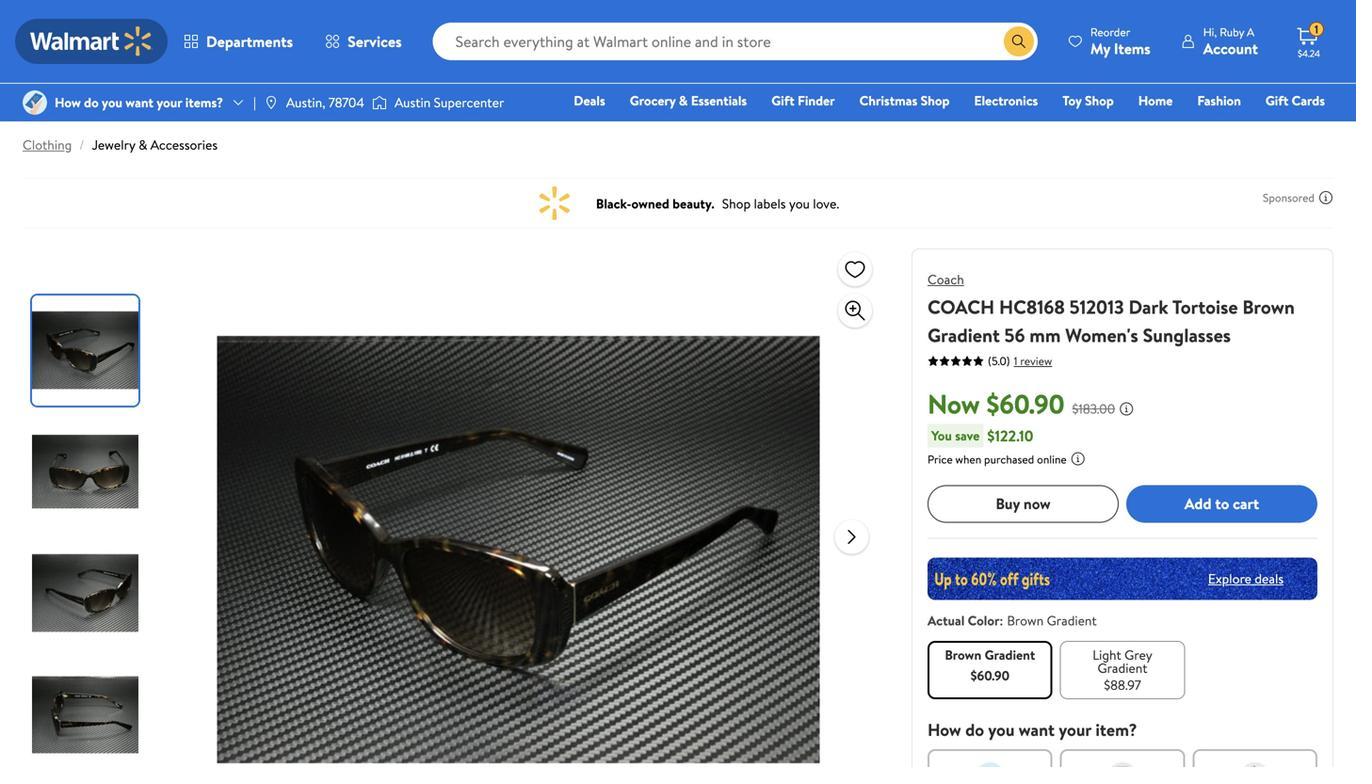 Task type: vqa. For each thing, say whether or not it's contained in the screenshot.
HALLOWEEN & HARVEST
no



Task type: describe. For each thing, give the bounding box(es) containing it.
gradient inside coach coach hc8168 512013 dark tortoise brown gradient 56 mm women's sunglasses
[[928, 322, 1000, 349]]

austin
[[395, 93, 431, 112]]

0 horizontal spatial &
[[139, 136, 147, 154]]

jewelry
[[92, 136, 135, 154]]

$183.00
[[1073, 400, 1116, 418]]

austin, 78704
[[286, 93, 365, 112]]

registry link
[[1100, 117, 1165, 137]]

actual color : brown gradient
[[928, 612, 1097, 630]]

you for how do you want your items?
[[102, 93, 122, 112]]

christmas shop
[[860, 91, 950, 110]]

buy now
[[996, 494, 1051, 514]]

brown inside brown gradient $60.90
[[945, 646, 982, 664]]

online
[[1037, 451, 1067, 468]]

grocery
[[630, 91, 676, 110]]

reorder my items
[[1091, 24, 1151, 59]]

/
[[79, 136, 84, 154]]

toy
[[1063, 91, 1082, 110]]

56
[[1005, 322, 1025, 349]]

debit
[[1213, 118, 1245, 136]]

Search search field
[[433, 23, 1038, 60]]

512013
[[1070, 294, 1125, 320]]

item?
[[1096, 719, 1138, 742]]

home link
[[1130, 90, 1182, 111]]

fashion link
[[1189, 90, 1250, 111]]

walmart+
[[1269, 118, 1326, 136]]

coach hc8168 512013 dark tortoise brown gradient 56 mm women's sunglasses - image 1 of 5 image
[[32, 296, 142, 406]]

women's
[[1066, 322, 1139, 349]]

tortoise
[[1173, 294, 1238, 320]]

cards
[[1292, 91, 1326, 110]]

home
[[1139, 91, 1173, 110]]

sunglasses
[[1143, 322, 1231, 349]]

gift cards registry
[[1109, 91, 1326, 136]]

coach
[[928, 270, 964, 289]]

0 vertical spatial $60.90
[[987, 386, 1065, 423]]

shop for christmas shop
[[921, 91, 950, 110]]

fashion
[[1198, 91, 1242, 110]]

how do you want your item?
[[928, 719, 1138, 742]]

coach hc8168 512013 dark tortoise brown gradient 56 mm women's sunglasses - image 3 of 5 image
[[32, 539, 142, 649]]

intent image for delivery image
[[1240, 763, 1271, 768]]

your for items?
[[157, 93, 182, 112]]

now $60.90
[[928, 386, 1065, 423]]

do for how do you want your item?
[[966, 719, 985, 742]]

departments
[[206, 31, 293, 52]]

accessories
[[150, 136, 218, 154]]

grocery & essentials link
[[622, 90, 756, 111]]

intent image for pickup image
[[1108, 763, 1138, 768]]

gradient inside brown gradient $60.90
[[985, 646, 1036, 664]]

gift cards link
[[1258, 90, 1334, 111]]

want for item?
[[1019, 719, 1055, 742]]

$88.97
[[1104, 676, 1142, 695]]

78704
[[329, 93, 365, 112]]

departments button
[[168, 19, 309, 64]]

(5.0) 1 review
[[988, 353, 1053, 369]]

now
[[1024, 494, 1051, 514]]

 image for austin supercenter
[[372, 93, 387, 112]]

finder
[[798, 91, 835, 110]]

austin,
[[286, 93, 326, 112]]

sponsored
[[1263, 190, 1315, 206]]

add to cart button
[[1127, 485, 1318, 523]]

coach hc8168 512013 dark tortoise brown gradient 56 mm women's sunglasses - image 2 of 5 image
[[32, 417, 142, 528]]

hi, ruby a account
[[1204, 24, 1259, 59]]

1 vertical spatial 1
[[1014, 353, 1018, 369]]

you save $122.10
[[932, 426, 1034, 446]]

1 review link
[[1010, 353, 1053, 369]]

gift for cards
[[1266, 91, 1289, 110]]

how for how do you want your item?
[[928, 719, 962, 742]]

one
[[1181, 118, 1209, 136]]

learn more about strikethrough prices image
[[1119, 402, 1134, 417]]

clothing / jewelry & accessories
[[23, 136, 218, 154]]

electronics
[[974, 91, 1038, 110]]

deals
[[1255, 570, 1284, 588]]

registry
[[1109, 118, 1157, 136]]

gift finder link
[[763, 90, 844, 111]]

walmart image
[[30, 26, 153, 57]]

jewelry & accessories link
[[92, 136, 218, 154]]

legal information image
[[1071, 451, 1086, 467]]

add
[[1185, 494, 1212, 514]]

christmas
[[860, 91, 918, 110]]

shop for toy shop
[[1085, 91, 1114, 110]]

brown gradient $60.90
[[945, 646, 1036, 685]]

deals
[[574, 91, 606, 110]]



Task type: locate. For each thing, give the bounding box(es) containing it.
1 gift from the left
[[772, 91, 795, 110]]

one debit
[[1181, 118, 1245, 136]]

you up the intent image for shipping
[[989, 719, 1015, 742]]

explore deals
[[1209, 570, 1284, 588]]

light
[[1093, 646, 1122, 664]]

your for item?
[[1059, 719, 1092, 742]]

shop right toy
[[1085, 91, 1114, 110]]

gift left the cards
[[1266, 91, 1289, 110]]

0 vertical spatial want
[[126, 93, 154, 112]]

2 gift from the left
[[1266, 91, 1289, 110]]

0 horizontal spatial brown
[[945, 646, 982, 664]]

0 vertical spatial you
[[102, 93, 122, 112]]

want left item?
[[1019, 719, 1055, 742]]

want up jewelry & accessories link
[[126, 93, 154, 112]]

0 vertical spatial &
[[679, 91, 688, 110]]

0 horizontal spatial you
[[102, 93, 122, 112]]

reorder
[[1091, 24, 1131, 40]]

 image right |
[[264, 95, 279, 110]]

dark
[[1129, 294, 1169, 320]]

one debit link
[[1173, 117, 1253, 137]]

1 horizontal spatial do
[[966, 719, 985, 742]]

$60.90 up $122.10 on the bottom right of the page
[[987, 386, 1065, 423]]

explore deals link
[[1201, 562, 1292, 596]]

1 right the (5.0)
[[1014, 353, 1018, 369]]

actual color list
[[924, 638, 1322, 704]]

my
[[1091, 38, 1111, 59]]

 image right 78704
[[372, 93, 387, 112]]

& right the grocery
[[679, 91, 688, 110]]

1 horizontal spatial &
[[679, 91, 688, 110]]

coach coach hc8168 512013 dark tortoise brown gradient 56 mm women's sunglasses
[[928, 270, 1295, 349]]

0 vertical spatial your
[[157, 93, 182, 112]]

$4.24
[[1298, 47, 1321, 60]]

toy shop link
[[1054, 90, 1123, 111]]

0 horizontal spatial  image
[[264, 95, 279, 110]]

coach link
[[928, 270, 964, 289]]

1 vertical spatial your
[[1059, 719, 1092, 742]]

color
[[968, 612, 1000, 630]]

0 horizontal spatial shop
[[921, 91, 950, 110]]

want for items?
[[126, 93, 154, 112]]

0 horizontal spatial your
[[157, 93, 182, 112]]

gradient
[[928, 322, 1000, 349], [1047, 612, 1097, 630], [985, 646, 1036, 664], [1098, 659, 1148, 678]]

actual
[[928, 612, 965, 630]]

1 vertical spatial you
[[989, 719, 1015, 742]]

0 vertical spatial brown
[[1243, 294, 1295, 320]]

items?
[[185, 93, 223, 112]]

1 horizontal spatial brown
[[1007, 612, 1044, 630]]

austin supercenter
[[395, 93, 504, 112]]

clothing link
[[23, 136, 72, 154]]

& right jewelry
[[139, 136, 147, 154]]

2 vertical spatial brown
[[945, 646, 982, 664]]

cart
[[1233, 494, 1260, 514]]

up to sixty percent off deals. shop now. image
[[928, 558, 1318, 600]]

0 vertical spatial how
[[55, 93, 81, 112]]

 image for austin, 78704
[[264, 95, 279, 110]]

1 horizontal spatial your
[[1059, 719, 1092, 742]]

 image
[[23, 90, 47, 115]]

now
[[928, 386, 980, 423]]

items
[[1114, 38, 1151, 59]]

buy now button
[[928, 485, 1119, 523]]

gradient inside light grey gradient $88.97
[[1098, 659, 1148, 678]]

2 shop from the left
[[1085, 91, 1114, 110]]

you up jewelry
[[102, 93, 122, 112]]

1 vertical spatial how
[[928, 719, 962, 742]]

mm
[[1030, 322, 1061, 349]]

do up the intent image for shipping
[[966, 719, 985, 742]]

your left item?
[[1059, 719, 1092, 742]]

&
[[679, 91, 688, 110], [139, 136, 147, 154]]

how for how do you want your items?
[[55, 93, 81, 112]]

toy shop
[[1063, 91, 1114, 110]]

explore
[[1209, 570, 1252, 588]]

your left items?
[[157, 93, 182, 112]]

price
[[928, 451, 953, 468]]

:
[[1000, 612, 1004, 630]]

how down brown gradient $60.90
[[928, 719, 962, 742]]

electronics link
[[966, 90, 1047, 111]]

gift
[[772, 91, 795, 110], [1266, 91, 1289, 110]]

gift inside gift cards registry
[[1266, 91, 1289, 110]]

1 vertical spatial brown
[[1007, 612, 1044, 630]]

do for how do you want your items?
[[84, 93, 99, 112]]

light grey gradient $88.97
[[1093, 646, 1153, 695]]

how do you want your items?
[[55, 93, 223, 112]]

1 vertical spatial &
[[139, 136, 147, 154]]

1 horizontal spatial shop
[[1085, 91, 1114, 110]]

supercenter
[[434, 93, 504, 112]]

services
[[348, 31, 402, 52]]

1 vertical spatial want
[[1019, 719, 1055, 742]]

add to favorites list, coach hc8168 512013 dark tortoise brown gradient 56 mm women's sunglasses image
[[844, 258, 867, 281]]

walmart+ link
[[1261, 117, 1334, 137]]

essentials
[[691, 91, 747, 110]]

christmas shop link
[[851, 90, 958, 111]]

when
[[956, 451, 982, 468]]

hc8168
[[1000, 294, 1065, 320]]

brown down actual
[[945, 646, 982, 664]]

gift left finder
[[772, 91, 795, 110]]

brown right :
[[1007, 612, 1044, 630]]

you for how do you want your item?
[[989, 719, 1015, 742]]

deals link
[[566, 90, 614, 111]]

(5.0)
[[988, 353, 1010, 369]]

gift for finder
[[772, 91, 795, 110]]

add to cart
[[1185, 494, 1260, 514]]

zoom image modal image
[[844, 300, 867, 322]]

Walmart Site-Wide search field
[[433, 23, 1038, 60]]

0 horizontal spatial gift
[[772, 91, 795, 110]]

clothing
[[23, 136, 72, 154]]

do up /
[[84, 93, 99, 112]]

services button
[[309, 19, 418, 64]]

grey
[[1125, 646, 1153, 664]]

gift finder
[[772, 91, 835, 110]]

1 vertical spatial $60.90
[[971, 667, 1010, 685]]

grocery & essentials
[[630, 91, 747, 110]]

how
[[55, 93, 81, 112], [928, 719, 962, 742]]

0 horizontal spatial want
[[126, 93, 154, 112]]

1 horizontal spatial  image
[[372, 93, 387, 112]]

how up /
[[55, 93, 81, 112]]

0 horizontal spatial do
[[84, 93, 99, 112]]

account
[[1204, 38, 1259, 59]]

brown right tortoise
[[1243, 294, 1295, 320]]

1 horizontal spatial you
[[989, 719, 1015, 742]]

review
[[1021, 353, 1053, 369]]

ruby
[[1220, 24, 1245, 40]]

coach hc8168 512013 dark tortoise brown gradient 56 mm women's sunglasses image
[[217, 249, 820, 768]]

0 horizontal spatial how
[[55, 93, 81, 112]]

a
[[1247, 24, 1255, 40]]

$60.90 down color
[[971, 667, 1010, 685]]

$122.10
[[988, 426, 1034, 446]]

1 shop from the left
[[921, 91, 950, 110]]

next media item image
[[841, 526, 863, 549]]

you
[[932, 427, 952, 445]]

0 vertical spatial do
[[84, 93, 99, 112]]

shop right christmas in the top of the page
[[921, 91, 950, 110]]

purchased
[[985, 451, 1035, 468]]

shop
[[921, 91, 950, 110], [1085, 91, 1114, 110]]

0 vertical spatial 1
[[1315, 21, 1319, 37]]

1 up the $4.24
[[1315, 21, 1319, 37]]

coach
[[928, 294, 995, 320]]

1 horizontal spatial gift
[[1266, 91, 1289, 110]]

$60.90 inside brown gradient $60.90
[[971, 667, 1010, 685]]

 image
[[372, 93, 387, 112], [264, 95, 279, 110]]

2 horizontal spatial brown
[[1243, 294, 1295, 320]]

|
[[253, 93, 256, 112]]

ad disclaimer and feedback image
[[1319, 190, 1334, 205]]

1 horizontal spatial want
[[1019, 719, 1055, 742]]

1 horizontal spatial how
[[928, 719, 962, 742]]

1 vertical spatial do
[[966, 719, 985, 742]]

intent image for shipping image
[[975, 763, 1006, 768]]

to
[[1216, 494, 1230, 514]]

save
[[955, 427, 980, 445]]

hi,
[[1204, 24, 1217, 40]]

coach hc8168 512013 dark tortoise brown gradient 56 mm women's sunglasses - image 4 of 5 image
[[32, 660, 142, 768]]

brown
[[1243, 294, 1295, 320], [1007, 612, 1044, 630], [945, 646, 982, 664]]

0 horizontal spatial 1
[[1014, 353, 1018, 369]]

brown inside coach coach hc8168 512013 dark tortoise brown gradient 56 mm women's sunglasses
[[1243, 294, 1295, 320]]

search icon image
[[1012, 34, 1027, 49]]

buy
[[996, 494, 1020, 514]]

1 horizontal spatial 1
[[1315, 21, 1319, 37]]



